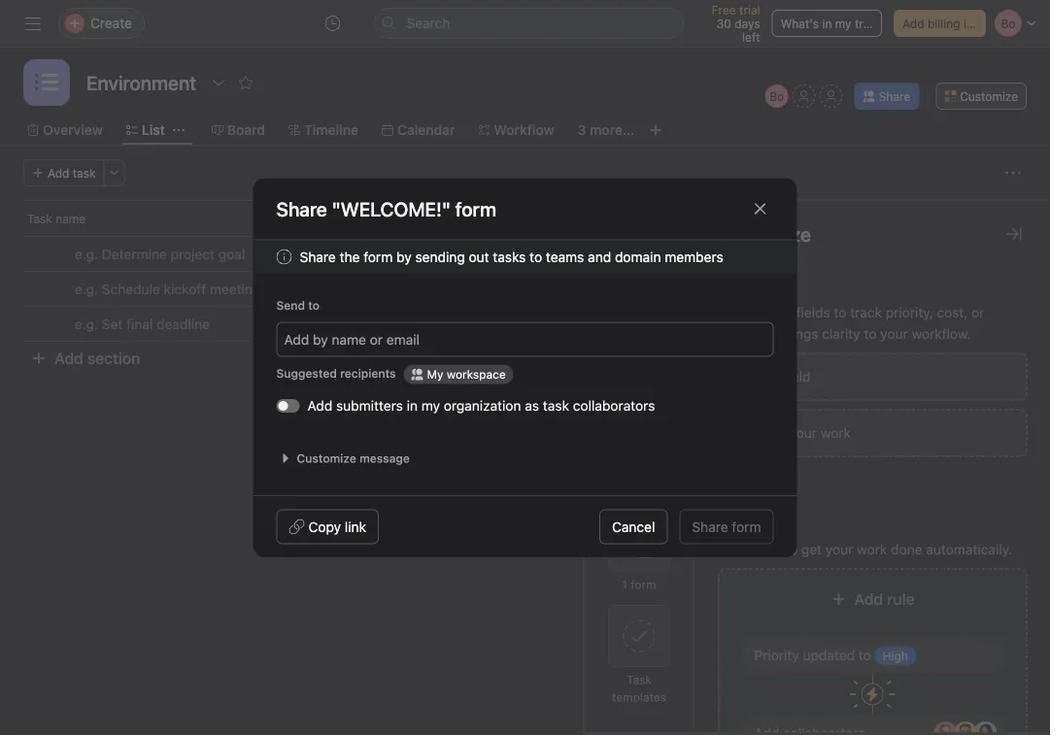 Task type: vqa. For each thing, say whether or not it's contained in the screenshot.
the right RULE
yes



Task type: describe. For each thing, give the bounding box(es) containing it.
what's in my trial?
[[781, 17, 882, 30]]

domain
[[615, 248, 661, 264]]

use custom fields to track priority, cost, or whatever brings clarity to your workflow.
[[718, 305, 984, 342]]

the
[[340, 248, 360, 264]]

board
[[227, 122, 265, 138]]

add to starred image
[[238, 75, 254, 90]]

close this dialog image
[[752, 201, 768, 216]]

workflow link
[[478, 119, 554, 141]]

priority,
[[886, 305, 933, 321]]

add rule
[[854, 590, 915, 609]]

copy link
[[308, 518, 366, 534]]

use
[[718, 305, 742, 321]]

add submitters in my organization as task collaborators
[[307, 398, 655, 414]]

left
[[742, 30, 760, 44]]

search button
[[373, 8, 684, 39]]

customize for message
[[297, 451, 356, 465]]

task inside button
[[73, 166, 96, 180]]

share form
[[692, 518, 761, 534]]

organization
[[444, 398, 521, 414]]

board link
[[212, 119, 265, 141]]

priority
[[754, 647, 799, 663]]

bo
[[769, 89, 784, 103]]

track
[[850, 305, 882, 321]]

trial
[[739, 3, 760, 17]]

0 vertical spatial rule
[[758, 542, 781, 558]]

billing
[[928, 17, 960, 30]]

get
[[801, 542, 822, 558]]

add for add rule
[[854, 590, 883, 609]]

your inside use custom fields to track priority, cost, or whatever brings clarity to your workflow.
[[880, 326, 908, 342]]

info
[[964, 17, 984, 30]]

0 vertical spatial rules
[[624, 388, 654, 401]]

add section button
[[23, 341, 148, 376]]

list image
[[35, 71, 58, 94]]

time your work button
[[718, 409, 1028, 458]]

clarity
[[822, 326, 860, 342]]

whatever
[[718, 326, 775, 342]]

bo button
[[765, 85, 788, 108]]

due date
[[746, 212, 796, 225]]

a
[[747, 542, 754, 558]]

days
[[735, 17, 760, 30]]

list link
[[126, 119, 165, 141]]

search
[[407, 15, 450, 31]]

name
[[56, 212, 86, 225]]

add task button
[[23, 159, 105, 186]]

share "welcome!" form
[[276, 197, 496, 220]]

to down track
[[864, 326, 877, 342]]

to left get
[[785, 542, 798, 558]]

your inside button
[[789, 425, 817, 441]]

members
[[665, 248, 723, 264]]

cancel
[[612, 518, 655, 534]]

add a rule to get your work done automatically.
[[718, 542, 1012, 558]]

task inside share "welcome!" form dialog
[[543, 398, 569, 414]]

automatically.
[[926, 542, 1012, 558]]

share form button
[[679, 509, 774, 544]]

tasks
[[493, 248, 526, 264]]

field
[[783, 369, 811, 385]]

time
[[755, 425, 786, 441]]

my
[[427, 367, 443, 381]]

0 horizontal spatial form
[[363, 248, 393, 264]]

customize button
[[936, 83, 1027, 110]]

free trial 30 days left
[[712, 3, 760, 44]]

calendar link
[[382, 119, 455, 141]]

teams
[[546, 248, 584, 264]]

2 vertical spatial your
[[825, 542, 853, 558]]

overview
[[43, 122, 103, 138]]

share for share "welcome!" form
[[276, 197, 327, 220]]

timeline link
[[288, 119, 358, 141]]

list
[[142, 122, 165, 138]]

task name
[[27, 212, 86, 225]]

form for 1 form
[[631, 578, 656, 592]]

cancel button
[[599, 509, 668, 544]]

cost,
[[937, 305, 968, 321]]

to right tasks
[[530, 248, 542, 264]]

to up clarity
[[834, 305, 846, 321]]

submitters
[[336, 398, 403, 414]]

time your work
[[755, 425, 851, 441]]

row containing task name
[[0, 200, 1050, 236]]

due
[[746, 212, 768, 225]]

in inside button
[[822, 17, 832, 30]]

add billing info button
[[894, 10, 986, 37]]

Add by name or email text field
[[284, 328, 434, 351]]

add field
[[755, 369, 811, 385]]



Task type: locate. For each thing, give the bounding box(es) containing it.
share left "the"
[[300, 248, 336, 264]]

to left high
[[859, 647, 871, 663]]

in inside share "welcome!" form dialog
[[407, 398, 418, 414]]

share down 'trial?'
[[879, 89, 910, 103]]

add left field at the bottom right of the page
[[755, 369, 780, 385]]

what's in my trial? button
[[772, 10, 882, 37]]

add for add a rule to get your work done automatically.
[[718, 542, 743, 558]]

my left 'trial?'
[[835, 17, 851, 30]]

fields
[[718, 275, 760, 294]]

send
[[276, 298, 305, 312]]

0 vertical spatial task
[[73, 166, 96, 180]]

share the form by sending out tasks to teams and domain members
[[300, 248, 723, 264]]

customize message button
[[276, 445, 418, 472]]

"welcome!" form
[[332, 197, 496, 220]]

0 horizontal spatial task
[[27, 212, 52, 225]]

add
[[902, 17, 924, 30], [48, 166, 69, 180], [54, 349, 83, 368], [755, 369, 780, 385], [307, 398, 332, 414], [718, 542, 743, 558], [854, 590, 883, 609]]

share for share form
[[692, 518, 728, 534]]

copy
[[308, 518, 341, 534]]

task right 'as'
[[543, 398, 569, 414]]

task inside task templates
[[627, 673, 652, 687]]

customize for customize dropdown button
[[960, 89, 1018, 103]]

search list box
[[373, 8, 684, 39]]

suggested recipients
[[276, 366, 396, 380]]

1 horizontal spatial in
[[822, 17, 832, 30]]

to right send
[[308, 298, 320, 312]]

rules up the "a"
[[718, 512, 758, 531]]

0 horizontal spatial customize
[[297, 451, 356, 465]]

None text field
[[82, 65, 201, 100]]

your right time
[[789, 425, 817, 441]]

copy link button
[[276, 509, 379, 544]]

share for share
[[879, 89, 910, 103]]

section
[[87, 349, 140, 368]]

task up templates
[[627, 673, 652, 687]]

close details image
[[1006, 226, 1022, 242]]

0 horizontal spatial work
[[821, 425, 851, 441]]

rules
[[624, 388, 654, 401], [718, 512, 758, 531]]

task down overview
[[73, 166, 96, 180]]

0 vertical spatial form
[[363, 248, 393, 264]]

1 horizontal spatial my
[[835, 17, 851, 30]]

work inside button
[[821, 425, 851, 441]]

date
[[771, 212, 796, 225]]

my inside share "welcome!" form dialog
[[421, 398, 440, 414]]

1 form
[[622, 578, 656, 592]]

2 horizontal spatial customize
[[960, 89, 1018, 103]]

share inside share button
[[879, 89, 910, 103]]

rules up apps
[[624, 388, 654, 401]]

work left done
[[857, 542, 887, 558]]

task for task templates
[[627, 673, 652, 687]]

add for add task
[[48, 166, 69, 180]]

0 horizontal spatial my
[[421, 398, 440, 414]]

row
[[0, 200, 1050, 236], [23, 235, 1027, 237], [0, 236, 1050, 272], [0, 271, 1050, 307], [0, 306, 1050, 342]]

1 vertical spatial in
[[407, 398, 418, 414]]

customize
[[960, 89, 1018, 103], [718, 222, 811, 245], [297, 451, 356, 465]]

sending
[[415, 248, 465, 264]]

add for add field
[[755, 369, 780, 385]]

customize down close this dialog image
[[718, 222, 811, 245]]

customize message
[[297, 451, 410, 465]]

1 horizontal spatial work
[[857, 542, 887, 558]]

1 vertical spatial customize
[[718, 222, 811, 245]]

30
[[717, 17, 731, 30]]

done
[[891, 542, 922, 558]]

0 horizontal spatial in
[[407, 398, 418, 414]]

suggested
[[276, 366, 337, 380]]

2 vertical spatial customize
[[297, 451, 356, 465]]

rule down done
[[887, 590, 915, 609]]

1 horizontal spatial your
[[825, 542, 853, 558]]

add field button
[[718, 353, 1028, 401]]

1 horizontal spatial form
[[631, 578, 656, 592]]

1 horizontal spatial customize
[[718, 222, 811, 245]]

customize left message
[[297, 451, 356, 465]]

1 vertical spatial my
[[421, 398, 440, 414]]

custom
[[746, 305, 792, 321]]

add down overview link
[[48, 166, 69, 180]]

1 horizontal spatial task
[[627, 673, 652, 687]]

or
[[971, 305, 984, 321]]

1
[[622, 578, 627, 592]]

1 horizontal spatial task
[[543, 398, 569, 414]]

add left section
[[54, 349, 83, 368]]

0 horizontal spatial rules
[[624, 388, 654, 401]]

rule
[[758, 542, 781, 558], [887, 590, 915, 609]]

1 horizontal spatial rules
[[718, 512, 758, 531]]

1 vertical spatial task
[[627, 673, 652, 687]]

templates
[[612, 691, 666, 704]]

share down the timeline link
[[276, 197, 327, 220]]

0 vertical spatial my
[[835, 17, 851, 30]]

my workspace
[[427, 367, 506, 381]]

priority updated to high
[[754, 647, 908, 663]]

your down the priority,
[[880, 326, 908, 342]]

0 horizontal spatial rule
[[758, 542, 781, 558]]

1 vertical spatial rule
[[887, 590, 915, 609]]

form for share form
[[732, 518, 761, 534]]

timeline
[[304, 122, 358, 138]]

add task
[[48, 166, 96, 180]]

workflow.
[[912, 326, 971, 342]]

task
[[73, 166, 96, 180], [543, 398, 569, 414]]

1 vertical spatial form
[[732, 518, 761, 534]]

my down my
[[421, 398, 440, 414]]

add right add submitters in my organization as task collaborators switch
[[307, 398, 332, 414]]

share for share the form by sending out tasks to teams and domain members
[[300, 248, 336, 264]]

0 vertical spatial task
[[27, 212, 52, 225]]

0 vertical spatial your
[[880, 326, 908, 342]]

form inside button
[[732, 518, 761, 534]]

1 vertical spatial task
[[543, 398, 569, 414]]

1 vertical spatial rules
[[718, 512, 758, 531]]

task left name
[[27, 212, 52, 225]]

in right "what's"
[[822, 17, 832, 30]]

add inside button
[[755, 369, 780, 385]]

add down add a rule to get your work done automatically.
[[854, 590, 883, 609]]

workspace
[[447, 367, 506, 381]]

0 horizontal spatial task
[[73, 166, 96, 180]]

calendar
[[397, 122, 455, 138]]

2 vertical spatial form
[[631, 578, 656, 592]]

2 horizontal spatial your
[[880, 326, 908, 342]]

what's
[[781, 17, 819, 30]]

task for task name
[[27, 212, 52, 225]]

add for add section
[[54, 349, 83, 368]]

customize inside dropdown button
[[960, 89, 1018, 103]]

share "welcome!" form dialog
[[253, 178, 813, 557]]

customize down info
[[960, 89, 1018, 103]]

add for add submitters in my organization as task collaborators
[[307, 398, 332, 414]]

0 horizontal spatial your
[[789, 425, 817, 441]]

share right cancel
[[692, 518, 728, 534]]

task templates
[[612, 673, 666, 704]]

form left by
[[363, 248, 393, 264]]

add billing info
[[902, 17, 984, 30]]

apps
[[625, 483, 653, 496]]

to
[[530, 248, 542, 264], [308, 298, 320, 312], [834, 305, 846, 321], [864, 326, 877, 342], [785, 542, 798, 558], [859, 647, 871, 663]]

add inside button
[[54, 349, 83, 368]]

add inside share "welcome!" form dialog
[[307, 398, 332, 414]]

form right the 1
[[631, 578, 656, 592]]

recipients
[[340, 366, 396, 380]]

message
[[359, 451, 410, 465]]

work
[[821, 425, 851, 441], [857, 542, 887, 558]]

task
[[27, 212, 52, 225], [627, 673, 652, 687]]

my inside button
[[835, 17, 851, 30]]

add submitters in my organization as task collaborators switch
[[276, 399, 300, 412]]

collaborators
[[573, 398, 655, 414]]

send to
[[276, 298, 320, 312]]

0 vertical spatial work
[[821, 425, 851, 441]]

0 vertical spatial in
[[822, 17, 832, 30]]

trial?
[[855, 17, 882, 30]]

share button
[[854, 83, 919, 110]]

add left the billing
[[902, 17, 924, 30]]

workflow
[[494, 122, 554, 138]]

updated
[[803, 647, 855, 663]]

high
[[883, 649, 908, 663]]

your
[[880, 326, 908, 342], [789, 425, 817, 441], [825, 542, 853, 558]]

1 horizontal spatial rule
[[887, 590, 915, 609]]

share
[[879, 89, 910, 103], [276, 197, 327, 220], [300, 248, 336, 264], [692, 518, 728, 534]]

0 vertical spatial customize
[[960, 89, 1018, 103]]

customize inside "button"
[[297, 451, 356, 465]]

by
[[396, 248, 412, 264]]

form up the "a"
[[732, 518, 761, 534]]

in
[[822, 17, 832, 30], [407, 398, 418, 414]]

rule right the "a"
[[758, 542, 781, 558]]

your right get
[[825, 542, 853, 558]]

and
[[588, 248, 611, 264]]

1 vertical spatial your
[[789, 425, 817, 441]]

free
[[712, 3, 736, 17]]

2 horizontal spatial form
[[732, 518, 761, 534]]

add left the "a"
[[718, 542, 743, 558]]

work right time
[[821, 425, 851, 441]]

add for add billing info
[[902, 17, 924, 30]]

form
[[363, 248, 393, 264], [732, 518, 761, 534], [631, 578, 656, 592]]

as
[[525, 398, 539, 414]]

in right submitters
[[407, 398, 418, 414]]

share inside share form button
[[692, 518, 728, 534]]

add section
[[54, 349, 140, 368]]

1 vertical spatial work
[[857, 542, 887, 558]]

out
[[469, 248, 489, 264]]



